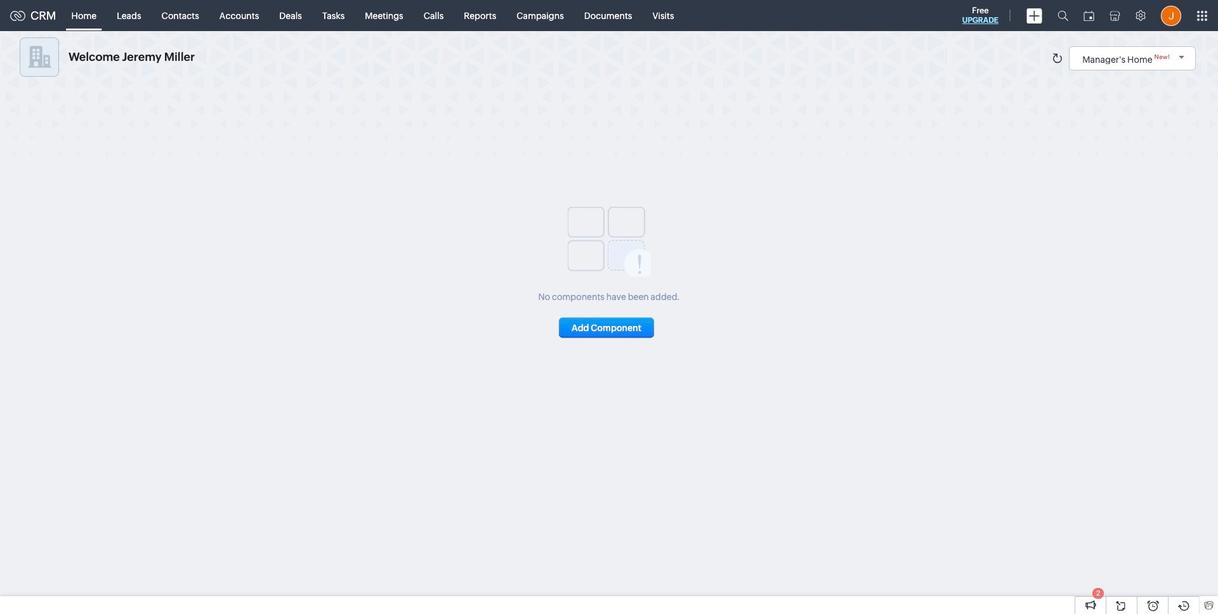 Task type: locate. For each thing, give the bounding box(es) containing it.
profile image
[[1161, 5, 1182, 26]]

calendar image
[[1084, 10, 1095, 21]]

create menu image
[[1027, 8, 1043, 23]]

create menu element
[[1019, 0, 1050, 31]]



Task type: vqa. For each thing, say whether or not it's contained in the screenshot.
search applications text box
no



Task type: describe. For each thing, give the bounding box(es) containing it.
logo image
[[10, 10, 25, 21]]

search element
[[1050, 0, 1076, 31]]

profile element
[[1154, 0, 1189, 31]]

search image
[[1058, 10, 1069, 21]]



